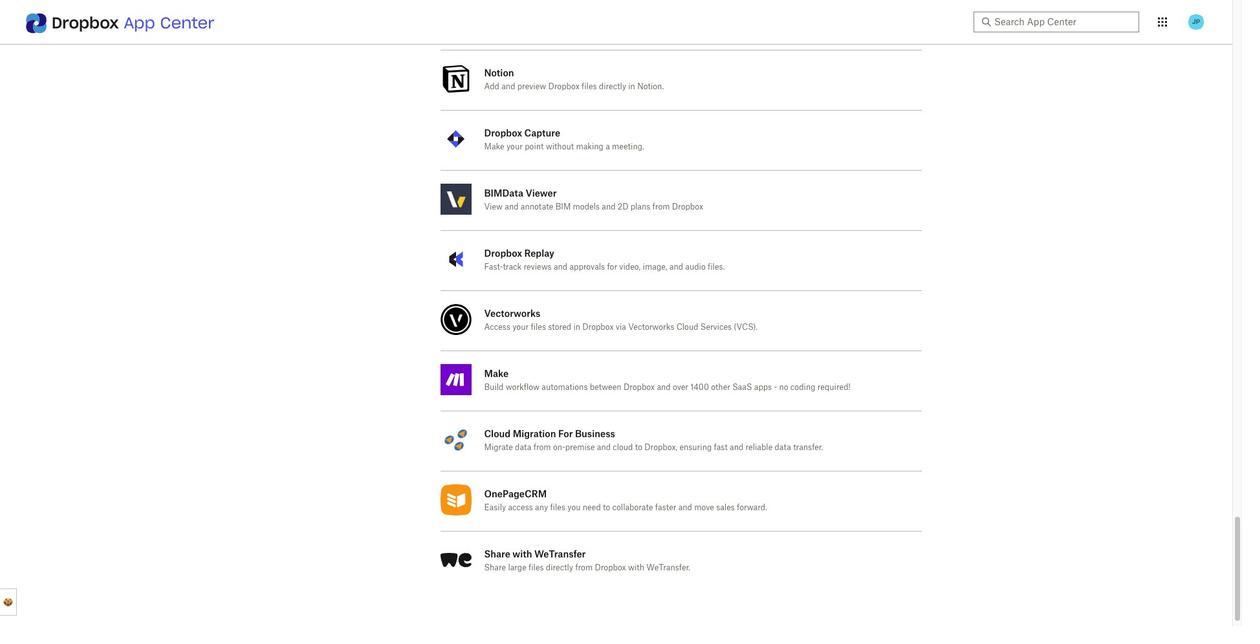 Task type: locate. For each thing, give the bounding box(es) containing it.
with left wetransfer.
[[628, 564, 645, 572]]

0 vertical spatial your
[[507, 143, 523, 151]]

0 vertical spatial share
[[484, 549, 511, 560]]

directly inside share with wetransfer share large files directly from dropbox with wetransfer.
[[546, 564, 573, 572]]

2 horizontal spatial from
[[653, 203, 670, 211]]

your left point
[[507, 143, 523, 151]]

access
[[484, 324, 511, 331]]

view
[[484, 203, 503, 211]]

to right need
[[603, 504, 611, 512]]

dropbox left wetransfer.
[[595, 564, 626, 572]]

1 make from the top
[[484, 143, 505, 151]]

1 horizontal spatial from
[[576, 564, 593, 572]]

from right plans
[[653, 203, 670, 211]]

coding
[[791, 384, 816, 392]]

fast-
[[484, 263, 503, 271]]

your right access
[[513, 324, 529, 331]]

point
[[525, 143, 544, 151]]

in right stored
[[574, 324, 581, 331]]

files right large
[[529, 564, 544, 572]]

fast
[[714, 444, 728, 452]]

Search App Center text field
[[995, 15, 1132, 29]]

dropbox inside notion add and preview dropbox files directly in notion.
[[549, 83, 580, 91]]

1 horizontal spatial to
[[635, 444, 643, 452]]

1 horizontal spatial vectorworks
[[629, 324, 675, 331]]

vectorworks right via
[[629, 324, 675, 331]]

0 horizontal spatial with
[[513, 549, 532, 560]]

and
[[502, 83, 515, 91], [505, 203, 519, 211], [602, 203, 616, 211], [554, 263, 568, 271], [670, 263, 684, 271], [657, 384, 671, 392], [597, 444, 611, 452], [730, 444, 744, 452], [679, 504, 692, 512]]

1 vertical spatial with
[[628, 564, 645, 572]]

cloud
[[677, 324, 699, 331], [484, 428, 511, 439]]

1 vertical spatial in
[[574, 324, 581, 331]]

onepagecrm easily access any files you need to collaborate faster and move sales forward.
[[484, 489, 768, 512]]

vectorworks access your files stored in dropbox via vectorworks cloud services (vcs).
[[484, 308, 758, 331]]

files inside notion add and preview dropbox files directly in notion.
[[582, 83, 597, 91]]

and inside make build workflow automations between dropbox and over 1400 other saas apps - no coding required!
[[657, 384, 671, 392]]

0 vertical spatial in
[[629, 83, 636, 91]]

easily
[[484, 504, 506, 512]]

saas
[[733, 384, 752, 392]]

between
[[590, 384, 622, 392]]

make inside dropbox capture make your point without making a meeting.
[[484, 143, 505, 151]]

required!
[[818, 384, 851, 392]]

cloud
[[613, 444, 633, 452]]

1 vertical spatial your
[[513, 324, 529, 331]]

1 vertical spatial from
[[534, 444, 551, 452]]

1 horizontal spatial directly
[[599, 83, 627, 91]]

dropbox inside share with wetransfer share large files directly from dropbox with wetransfer.
[[595, 564, 626, 572]]

vectorworks
[[484, 308, 541, 319], [629, 324, 675, 331]]

share
[[484, 549, 511, 560], [484, 564, 506, 572]]

files inside onepagecrm easily access any files you need to collaborate faster and move sales forward.
[[550, 504, 566, 512]]

1 horizontal spatial in
[[629, 83, 636, 91]]

and left move
[[679, 504, 692, 512]]

in left notion.
[[629, 83, 636, 91]]

your
[[507, 143, 523, 151], [513, 324, 529, 331]]

dropbox right between at the bottom of page
[[624, 384, 655, 392]]

0 horizontal spatial vectorworks
[[484, 308, 541, 319]]

directly for wetransfer
[[546, 564, 573, 572]]

onepagecrm
[[484, 489, 547, 500]]

0 vertical spatial from
[[653, 203, 670, 211]]

1 vertical spatial make
[[484, 368, 509, 379]]

files right any
[[550, 504, 566, 512]]

with
[[513, 549, 532, 560], [628, 564, 645, 572]]

stored
[[548, 324, 572, 331]]

from down wetransfer
[[576, 564, 593, 572]]

and left over
[[657, 384, 671, 392]]

cloud inside cloud migration for business migrate data from on-premise and cloud to dropbox, ensuring fast and reliable data transfer.
[[484, 428, 511, 439]]

2 make from the top
[[484, 368, 509, 379]]

(vcs).
[[734, 324, 758, 331]]

2d
[[618, 203, 629, 211]]

1 vertical spatial share
[[484, 564, 506, 572]]

replay
[[525, 248, 555, 259]]

plans
[[631, 203, 651, 211]]

2 vertical spatial from
[[576, 564, 593, 572]]

cloud up migrate
[[484, 428, 511, 439]]

cloud inside vectorworks access your files stored in dropbox via vectorworks cloud services (vcs).
[[677, 324, 699, 331]]

0 vertical spatial make
[[484, 143, 505, 151]]

image,
[[643, 263, 668, 271]]

dropbox inside vectorworks access your files stored in dropbox via vectorworks cloud services (vcs).
[[583, 324, 614, 331]]

1 share from the top
[[484, 549, 511, 560]]

share left large
[[484, 564, 506, 572]]

dropbox,
[[645, 444, 678, 452]]

dropbox left via
[[583, 324, 614, 331]]

files right preview
[[582, 83, 597, 91]]

0 horizontal spatial in
[[574, 324, 581, 331]]

data right reliable
[[775, 444, 792, 452]]

0 vertical spatial to
[[635, 444, 643, 452]]

services
[[701, 324, 732, 331]]

1 vertical spatial directly
[[546, 564, 573, 572]]

vectorworks up access
[[484, 308, 541, 319]]

for
[[559, 428, 573, 439]]

cloud migration for business migrate data from on-premise and cloud to dropbox, ensuring fast and reliable data transfer.
[[484, 428, 823, 452]]

in inside vectorworks access your files stored in dropbox via vectorworks cloud services (vcs).
[[574, 324, 581, 331]]

directly for and
[[599, 83, 627, 91]]

0 horizontal spatial data
[[515, 444, 532, 452]]

files inside share with wetransfer share large files directly from dropbox with wetransfer.
[[529, 564, 544, 572]]

1 vertical spatial to
[[603, 504, 611, 512]]

models
[[573, 203, 600, 211]]

build
[[484, 384, 504, 392]]

0 horizontal spatial cloud
[[484, 428, 511, 439]]

to
[[635, 444, 643, 452], [603, 504, 611, 512]]

dropbox app center
[[52, 13, 215, 33]]

and right reviews at the left
[[554, 263, 568, 271]]

dropbox right plans
[[672, 203, 704, 211]]

automations
[[542, 384, 588, 392]]

make
[[484, 143, 505, 151], [484, 368, 509, 379]]

collaborate
[[613, 504, 653, 512]]

0 vertical spatial directly
[[599, 83, 627, 91]]

data
[[515, 444, 532, 452], [775, 444, 792, 452]]

-
[[774, 384, 777, 392]]

0 vertical spatial vectorworks
[[484, 308, 541, 319]]

add
[[484, 83, 500, 91]]

preview
[[518, 83, 546, 91]]

dropbox inside dropbox capture make your point without making a meeting.
[[484, 128, 522, 139]]

annotate
[[521, 203, 554, 211]]

move
[[695, 504, 714, 512]]

dropbox left capture
[[484, 128, 522, 139]]

and left audio
[[670, 263, 684, 271]]

from down migration
[[534, 444, 551, 452]]

directly inside notion add and preview dropbox files directly in notion.
[[599, 83, 627, 91]]

other
[[711, 384, 731, 392]]

business
[[575, 428, 615, 439]]

approvals
[[570, 263, 605, 271]]

data down migration
[[515, 444, 532, 452]]

make inside make build workflow automations between dropbox and over 1400 other saas apps - no coding required!
[[484, 368, 509, 379]]

1 horizontal spatial cloud
[[677, 324, 699, 331]]

files
[[582, 83, 597, 91], [531, 324, 546, 331], [550, 504, 566, 512], [529, 564, 544, 572]]

make left point
[[484, 143, 505, 151]]

and right add
[[502, 83, 515, 91]]

from
[[653, 203, 670, 211], [534, 444, 551, 452], [576, 564, 593, 572]]

dropbox up track
[[484, 248, 522, 259]]

0 vertical spatial with
[[513, 549, 532, 560]]

jp
[[1193, 17, 1201, 26]]

on-
[[553, 444, 566, 452]]

transfer.
[[794, 444, 823, 452]]

to right 'cloud'
[[635, 444, 643, 452]]

1 vertical spatial cloud
[[484, 428, 511, 439]]

make up build
[[484, 368, 509, 379]]

directly left notion.
[[599, 83, 627, 91]]

dropbox right preview
[[549, 83, 580, 91]]

cloud left services
[[677, 324, 699, 331]]

directly down wetransfer
[[546, 564, 573, 572]]

bimdata viewer view and annotate bim models and 2d plans from dropbox
[[484, 188, 704, 211]]

in inside notion add and preview dropbox files directly in notion.
[[629, 83, 636, 91]]

notion add and preview dropbox files directly in notion.
[[484, 67, 664, 91]]

0 horizontal spatial to
[[603, 504, 611, 512]]

0 horizontal spatial from
[[534, 444, 551, 452]]

ensuring
[[680, 444, 712, 452]]

directly
[[599, 83, 627, 91], [546, 564, 573, 572]]

and right fast
[[730, 444, 744, 452]]

and inside onepagecrm easily access any files you need to collaborate faster and move sales forward.
[[679, 504, 692, 512]]

share with wetransfer share large files directly from dropbox with wetransfer.
[[484, 549, 691, 572]]

files left stored
[[531, 324, 546, 331]]

and down bimdata
[[505, 203, 519, 211]]

1 horizontal spatial data
[[775, 444, 792, 452]]

dropbox
[[52, 13, 119, 33], [549, 83, 580, 91], [484, 128, 522, 139], [672, 203, 704, 211], [484, 248, 522, 259], [583, 324, 614, 331], [624, 384, 655, 392], [595, 564, 626, 572]]

apps
[[755, 384, 772, 392]]

migration
[[513, 428, 556, 439]]

any
[[535, 504, 548, 512]]

a
[[606, 143, 610, 151]]

viewer
[[526, 188, 557, 199]]

dropbox inside dropbox replay fast-track reviews and approvals for video, image, and audio files.
[[484, 248, 522, 259]]

in
[[629, 83, 636, 91], [574, 324, 581, 331]]

share up large
[[484, 549, 511, 560]]

0 vertical spatial cloud
[[677, 324, 699, 331]]

0 horizontal spatial directly
[[546, 564, 573, 572]]

with up large
[[513, 549, 532, 560]]



Task type: vqa. For each thing, say whether or not it's contained in the screenshot.
the Folders LINK
no



Task type: describe. For each thing, give the bounding box(es) containing it.
wetransfer
[[535, 549, 586, 560]]

making
[[576, 143, 604, 151]]

1 data from the left
[[515, 444, 532, 452]]

dropbox replay fast-track reviews and approvals for video, image, and audio files.
[[484, 248, 725, 271]]

no
[[780, 384, 789, 392]]

reliable
[[746, 444, 773, 452]]

bimdata
[[484, 188, 524, 199]]

track
[[503, 263, 522, 271]]

you
[[568, 504, 581, 512]]

premise
[[566, 444, 595, 452]]

notion
[[484, 67, 514, 78]]

and inside notion add and preview dropbox files directly in notion.
[[502, 83, 515, 91]]

capture
[[525, 128, 561, 139]]

access
[[508, 504, 533, 512]]

bim
[[556, 203, 571, 211]]

1400
[[691, 384, 709, 392]]

from inside cloud migration for business migrate data from on-premise and cloud to dropbox, ensuring fast and reliable data transfer.
[[534, 444, 551, 452]]

meeting.
[[612, 143, 645, 151]]

need
[[583, 504, 601, 512]]

from inside the bimdata viewer view and annotate bim models and 2d plans from dropbox
[[653, 203, 670, 211]]

wetransfer.
[[647, 564, 691, 572]]

faster
[[656, 504, 677, 512]]

and down business
[[597, 444, 611, 452]]

dropbox inside make build workflow automations between dropbox and over 1400 other saas apps - no coding required!
[[624, 384, 655, 392]]

2 data from the left
[[775, 444, 792, 452]]

video,
[[620, 263, 641, 271]]

workflow
[[506, 384, 540, 392]]

over
[[673, 384, 689, 392]]

dropbox left app
[[52, 13, 119, 33]]

migrate
[[484, 444, 513, 452]]

center
[[160, 13, 215, 33]]

to inside onepagecrm easily access any files you need to collaborate faster and move sales forward.
[[603, 504, 611, 512]]

to inside cloud migration for business migrate data from on-premise and cloud to dropbox, ensuring fast and reliable data transfer.
[[635, 444, 643, 452]]

make build workflow automations between dropbox and over 1400 other saas apps - no coding required!
[[484, 368, 851, 392]]

1 horizontal spatial with
[[628, 564, 645, 572]]

and left 2d
[[602, 203, 616, 211]]

jp button
[[1186, 12, 1207, 32]]

your inside vectorworks access your files stored in dropbox via vectorworks cloud services (vcs).
[[513, 324, 529, 331]]

for
[[607, 263, 618, 271]]

forward.
[[737, 504, 768, 512]]

notion.
[[638, 83, 664, 91]]

files.
[[708, 263, 725, 271]]

without
[[546, 143, 574, 151]]

audio
[[686, 263, 706, 271]]

dropbox inside the bimdata viewer view and annotate bim models and 2d plans from dropbox
[[672, 203, 704, 211]]

app
[[124, 13, 155, 33]]

sales
[[717, 504, 735, 512]]

files inside vectorworks access your files stored in dropbox via vectorworks cloud services (vcs).
[[531, 324, 546, 331]]

via
[[616, 324, 626, 331]]

reviews
[[524, 263, 552, 271]]

1 vertical spatial vectorworks
[[629, 324, 675, 331]]

from inside share with wetransfer share large files directly from dropbox with wetransfer.
[[576, 564, 593, 572]]

your inside dropbox capture make your point without making a meeting.
[[507, 143, 523, 151]]

dropbox capture make your point without making a meeting.
[[484, 128, 645, 151]]

2 share from the top
[[484, 564, 506, 572]]

large
[[508, 564, 527, 572]]



